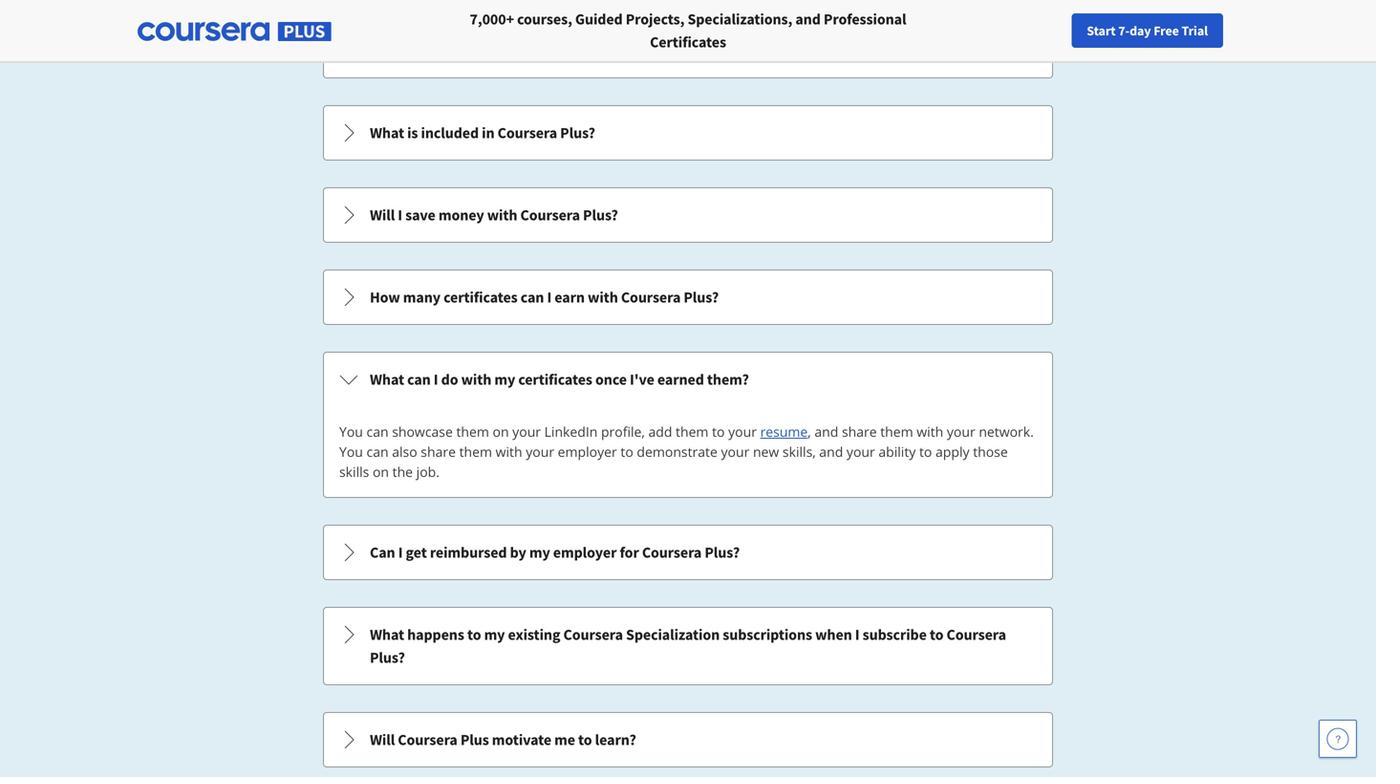 Task type: locate. For each thing, give the bounding box(es) containing it.
will left the save
[[370, 206, 395, 225]]

1 horizontal spatial on
[[493, 423, 509, 441]]

share
[[842, 423, 877, 441], [421, 443, 456, 461]]

can
[[521, 288, 544, 307], [407, 370, 431, 389], [367, 423, 389, 441], [367, 443, 389, 461]]

with
[[487, 206, 518, 225], [588, 288, 618, 307], [461, 370, 492, 389], [917, 423, 944, 441], [496, 443, 523, 461]]

learn?
[[595, 731, 637, 750]]

employer down you can showcase them on your linkedin profile, add them to your resume
[[558, 443, 618, 461]]

and left 'professional'
[[796, 10, 821, 29]]

my inside what can i do with my certificates once i've earned them? 'dropdown button'
[[495, 370, 516, 389]]

2 what from the top
[[370, 370, 405, 389]]

0 vertical spatial share
[[842, 423, 877, 441]]

demonstrate
[[637, 443, 718, 461]]

will left plus
[[370, 731, 395, 750]]

1 horizontal spatial share
[[842, 423, 877, 441]]

1 what from the top
[[370, 123, 405, 142]]

0 horizontal spatial certificates
[[444, 288, 518, 307]]

network.
[[980, 423, 1035, 441]]

them right also
[[460, 443, 492, 461]]

2 you from the top
[[339, 443, 363, 461]]

with inside 'dropdown button'
[[461, 370, 492, 389]]

0 vertical spatial will
[[370, 206, 395, 225]]

what for what is included in coursera plus?
[[370, 123, 405, 142]]

courses,
[[517, 10, 573, 29]]

what
[[370, 123, 405, 142], [370, 370, 405, 389], [370, 625, 405, 645]]

find your new career
[[1005, 22, 1125, 39]]

with for , and share them with your network. you can also share them with your employer to demonstrate your new skills, and your ability to apply those skills on the job.
[[917, 423, 944, 441]]

0 vertical spatial you
[[339, 423, 363, 441]]

you
[[339, 423, 363, 441], [339, 443, 363, 461]]

coursera right for
[[642, 543, 702, 562]]

, and share them with your network. you can also share them with your employer to demonstrate your new skills, and your ability to apply those skills on the job.
[[339, 423, 1035, 481]]

what can i do with my certificates once i've earned them?
[[370, 370, 750, 389]]

them right showcase
[[457, 423, 489, 441]]

,
[[808, 423, 812, 441]]

happens
[[407, 625, 465, 645]]

i inside what happens to my existing coursera specialization subscriptions when i subscribe to coursera plus?
[[856, 625, 860, 645]]

employer left for
[[553, 543, 617, 562]]

my
[[495, 370, 516, 389], [530, 543, 551, 562], [484, 625, 505, 645]]

what inside what is included in coursera plus? dropdown button
[[370, 123, 405, 142]]

certificates inside 'how many certificates can i earn with coursera plus?' dropdown button
[[444, 288, 518, 307]]

will coursera plus motivate me to learn? button
[[324, 713, 1053, 767]]

subscribe
[[863, 625, 927, 645]]

list
[[321, 21, 1056, 770]]

find your new career link
[[996, 19, 1135, 43]]

coursera plus image
[[138, 22, 332, 41]]

and right skills,
[[820, 443, 844, 461]]

2 vertical spatial what
[[370, 625, 405, 645]]

coursera right the earn
[[621, 288, 681, 307]]

and right ,
[[815, 423, 839, 441]]

those
[[974, 443, 1009, 461]]

what happens to my existing coursera specialization subscriptions when i subscribe to coursera plus? button
[[324, 608, 1053, 685]]

coursera inside what is included in coursera plus? dropdown button
[[498, 123, 558, 142]]

certificates
[[444, 288, 518, 307], [519, 370, 593, 389]]

can inside 'dropdown button'
[[407, 370, 431, 389]]

1 horizontal spatial certificates
[[519, 370, 593, 389]]

0 horizontal spatial on
[[373, 463, 389, 481]]

and inside 7,000+ courses, guided projects, specializations, and professional certificates
[[796, 10, 821, 29]]

employer
[[558, 443, 618, 461], [553, 543, 617, 562]]

them
[[457, 423, 489, 441], [676, 423, 709, 441], [881, 423, 914, 441], [460, 443, 492, 461]]

and
[[796, 10, 821, 29], [815, 423, 839, 441], [820, 443, 844, 461]]

what inside what can i do with my certificates once i've earned them? 'dropdown button'
[[370, 370, 405, 389]]

can i get reimbursed by my employer for coursera plus? button
[[324, 526, 1053, 579]]

plus?
[[561, 123, 596, 142], [583, 206, 619, 225], [684, 288, 719, 307], [705, 543, 740, 562], [370, 648, 405, 667]]

to right happens
[[468, 625, 481, 645]]

coursera right in
[[498, 123, 558, 142]]

with right the earn
[[588, 288, 618, 307]]

certificates inside what can i do with my certificates once i've earned them? 'dropdown button'
[[519, 370, 593, 389]]

certificates up linkedin
[[519, 370, 593, 389]]

on
[[493, 423, 509, 441], [373, 463, 389, 481]]

7,000+ courses, guided projects, specializations, and professional certificates
[[470, 10, 907, 52]]

linkedin
[[545, 423, 598, 441]]

subscriptions
[[723, 625, 813, 645]]

what inside what happens to my existing coursera specialization subscriptions when i subscribe to coursera plus?
[[370, 625, 405, 645]]

1 vertical spatial will
[[370, 731, 395, 750]]

how many certificates can i earn with coursera plus?
[[370, 288, 719, 307]]

1 vertical spatial on
[[373, 463, 389, 481]]

3 what from the top
[[370, 625, 405, 645]]

your left ability
[[847, 443, 876, 461]]

my left existing on the bottom
[[484, 625, 505, 645]]

0 vertical spatial what
[[370, 123, 405, 142]]

1 you from the top
[[339, 423, 363, 441]]

0 vertical spatial my
[[495, 370, 516, 389]]

certificates
[[650, 33, 727, 52]]

share right ,
[[842, 423, 877, 441]]

once
[[596, 370, 627, 389]]

certificates right many
[[444, 288, 518, 307]]

0 horizontal spatial share
[[421, 443, 456, 461]]

can left the earn
[[521, 288, 544, 307]]

coursera inside the "can i get reimbursed by my employer for coursera plus?" dropdown button
[[642, 543, 702, 562]]

your down linkedin
[[526, 443, 555, 461]]

share up job.
[[421, 443, 456, 461]]

can
[[370, 543, 396, 562]]

2 will from the top
[[370, 731, 395, 750]]

new
[[753, 443, 780, 461]]

1 vertical spatial my
[[530, 543, 551, 562]]

coursera left plus
[[398, 731, 458, 750]]

will i save money with coursera plus?
[[370, 206, 619, 225]]

them?
[[708, 370, 750, 389]]

i left get on the left bottom
[[398, 543, 403, 562]]

can left do
[[407, 370, 431, 389]]

with right do
[[461, 370, 492, 389]]

coursera up how many certificates can i earn with coursera plus?
[[521, 206, 580, 225]]

1 vertical spatial you
[[339, 443, 363, 461]]

my inside the "can i get reimbursed by my employer for coursera plus?" dropdown button
[[530, 543, 551, 562]]

1 vertical spatial certificates
[[519, 370, 593, 389]]

0 vertical spatial certificates
[[444, 288, 518, 307]]

what left happens
[[370, 625, 405, 645]]

trial
[[1182, 22, 1209, 39]]

i
[[398, 206, 403, 225], [547, 288, 552, 307], [434, 370, 438, 389], [398, 543, 403, 562], [856, 625, 860, 645]]

also
[[392, 443, 418, 461]]

0 vertical spatial and
[[796, 10, 821, 29]]

money
[[439, 206, 484, 225]]

i inside 'dropdown button'
[[434, 370, 438, 389]]

them up ability
[[881, 423, 914, 441]]

can left also
[[367, 443, 389, 461]]

on left linkedin
[[493, 423, 509, 441]]

my right by in the bottom of the page
[[530, 543, 551, 562]]

1 vertical spatial what
[[370, 370, 405, 389]]

with down you can showcase them on your linkedin profile, add them to your resume
[[496, 443, 523, 461]]

my right do
[[495, 370, 516, 389]]

coursera inside will i save money with coursera plus? dropdown button
[[521, 206, 580, 225]]

plus
[[461, 731, 489, 750]]

0 vertical spatial on
[[493, 423, 509, 441]]

your
[[1032, 22, 1058, 39], [513, 423, 541, 441], [729, 423, 757, 441], [948, 423, 976, 441], [526, 443, 555, 461], [721, 443, 750, 461], [847, 443, 876, 461]]

2 vertical spatial and
[[820, 443, 844, 461]]

do
[[441, 370, 458, 389]]

employer inside dropdown button
[[553, 543, 617, 562]]

to
[[712, 423, 725, 441], [621, 443, 634, 461], [920, 443, 933, 461], [468, 625, 481, 645], [930, 625, 944, 645], [579, 731, 592, 750]]

with up apply
[[917, 423, 944, 441]]

find
[[1005, 22, 1030, 39]]

will
[[370, 206, 395, 225], [370, 731, 395, 750]]

free
[[1154, 22, 1180, 39]]

coursera
[[498, 123, 558, 142], [521, 206, 580, 225], [621, 288, 681, 307], [642, 543, 702, 562], [564, 625, 623, 645], [947, 625, 1007, 645], [398, 731, 458, 750]]

new
[[1061, 22, 1086, 39]]

to left apply
[[920, 443, 933, 461]]

with right money
[[487, 206, 518, 225]]

start
[[1088, 22, 1116, 39]]

skills,
[[783, 443, 816, 461]]

for
[[620, 543, 639, 562]]

i left do
[[434, 370, 438, 389]]

your up new
[[729, 423, 757, 441]]

1 will from the top
[[370, 206, 395, 225]]

i right when
[[856, 625, 860, 645]]

1 vertical spatial employer
[[553, 543, 617, 562]]

what left do
[[370, 370, 405, 389]]

what left is
[[370, 123, 405, 142]]

save
[[406, 206, 436, 225]]

your left new
[[721, 443, 750, 461]]

specializations,
[[688, 10, 793, 29]]

0 vertical spatial employer
[[558, 443, 618, 461]]

showcase
[[392, 423, 453, 441]]

ability
[[879, 443, 916, 461]]

skills
[[339, 463, 369, 481]]

None search field
[[263, 12, 588, 50]]

on left the
[[373, 463, 389, 481]]

i've
[[630, 370, 655, 389]]

2 vertical spatial my
[[484, 625, 505, 645]]

many
[[403, 288, 441, 307]]



Task type: vqa. For each thing, say whether or not it's contained in the screenshot.
closed
no



Task type: describe. For each thing, give the bounding box(es) containing it.
coursera image
[[23, 16, 144, 46]]

list containing what is included in coursera plus?
[[321, 21, 1056, 770]]

7-
[[1119, 22, 1130, 39]]

earned
[[658, 370, 705, 389]]

can inside , and share them with your network. you can also share them with your employer to demonstrate your new skills, and your ability to apply those skills on the job.
[[367, 443, 389, 461]]

what is included in coursera plus?
[[370, 123, 596, 142]]

motivate
[[492, 731, 552, 750]]

will for will coursera plus motivate me to learn?
[[370, 731, 395, 750]]

apply
[[936, 443, 970, 461]]

with for what can i do with my certificates once i've earned them?
[[461, 370, 492, 389]]

what for what happens to my existing coursera specialization subscriptions when i subscribe to coursera plus?
[[370, 625, 405, 645]]

to right me
[[579, 731, 592, 750]]

is
[[407, 123, 418, 142]]

day
[[1130, 22, 1152, 39]]

to right subscribe
[[930, 625, 944, 645]]

career
[[1088, 22, 1125, 39]]

plus? inside what happens to my existing coursera specialization subscriptions when i subscribe to coursera plus?
[[370, 648, 405, 667]]

my for employer
[[530, 543, 551, 562]]

can left showcase
[[367, 423, 389, 441]]

in
[[482, 123, 495, 142]]

can i get reimbursed by my employer for coursera plus?
[[370, 543, 740, 562]]

you inside , and share them with your network. you can also share them with your employer to demonstrate your new skills, and your ability to apply those skills on the job.
[[339, 443, 363, 461]]

projects,
[[626, 10, 685, 29]]

my inside what happens to my existing coursera specialization subscriptions when i subscribe to coursera plus?
[[484, 625, 505, 645]]

my for certificates
[[495, 370, 516, 389]]

will coursera plus motivate me to learn?
[[370, 731, 637, 750]]

profile,
[[601, 423, 645, 441]]

i left the earn
[[547, 288, 552, 307]]

existing
[[508, 625, 561, 645]]

i left the save
[[398, 206, 403, 225]]

how many certificates can i earn with coursera plus? button
[[324, 271, 1053, 324]]

what can i do with my certificates once i've earned them? button
[[324, 353, 1053, 406]]

what happens to my existing coursera specialization subscriptions when i subscribe to coursera plus?
[[370, 625, 1007, 667]]

your right "find"
[[1032, 22, 1058, 39]]

resume link
[[761, 423, 808, 441]]

earn
[[555, 288, 585, 307]]

guided
[[576, 10, 623, 29]]

coursera right existing on the bottom
[[564, 625, 623, 645]]

add
[[649, 423, 673, 441]]

when
[[816, 625, 853, 645]]

get
[[406, 543, 427, 562]]

employer inside , and share them with your network. you can also share them with your employer to demonstrate your new skills, and your ability to apply those skills on the job.
[[558, 443, 618, 461]]

coursera inside the will coursera plus motivate me to learn? dropdown button
[[398, 731, 458, 750]]

what is included in coursera plus? button
[[324, 106, 1053, 160]]

specialization
[[626, 625, 720, 645]]

the
[[393, 463, 413, 481]]

1 vertical spatial and
[[815, 423, 839, 441]]

will i save money with coursera plus? button
[[324, 188, 1053, 242]]

your up apply
[[948, 423, 976, 441]]

with for will i save money with coursera plus?
[[487, 206, 518, 225]]

will for will i save money with coursera plus?
[[370, 206, 395, 225]]

resume
[[761, 423, 808, 441]]

job.
[[417, 463, 440, 481]]

how
[[370, 288, 400, 307]]

on inside , and share them with your network. you can also share them with your employer to demonstrate your new skills, and your ability to apply those skills on the job.
[[373, 463, 389, 481]]

included
[[421, 123, 479, 142]]

what for what can i do with my certificates once i've earned them?
[[370, 370, 405, 389]]

professional
[[824, 10, 907, 29]]

your left linkedin
[[513, 423, 541, 441]]

you can showcase them on your linkedin profile, add them to your resume
[[339, 423, 808, 441]]

to up demonstrate
[[712, 423, 725, 441]]

1 vertical spatial share
[[421, 443, 456, 461]]

coursera inside 'how many certificates can i earn with coursera plus?' dropdown button
[[621, 288, 681, 307]]

7,000+
[[470, 10, 514, 29]]

to down profile,
[[621, 443, 634, 461]]

by
[[510, 543, 527, 562]]

help center image
[[1327, 728, 1350, 751]]

coursera right subscribe
[[947, 625, 1007, 645]]

show notifications image
[[1155, 24, 1178, 47]]

me
[[555, 731, 576, 750]]

reimbursed
[[430, 543, 507, 562]]

them up demonstrate
[[676, 423, 709, 441]]

start 7-day free trial button
[[1072, 13, 1224, 48]]

can inside dropdown button
[[521, 288, 544, 307]]

start 7-day free trial
[[1088, 22, 1209, 39]]



